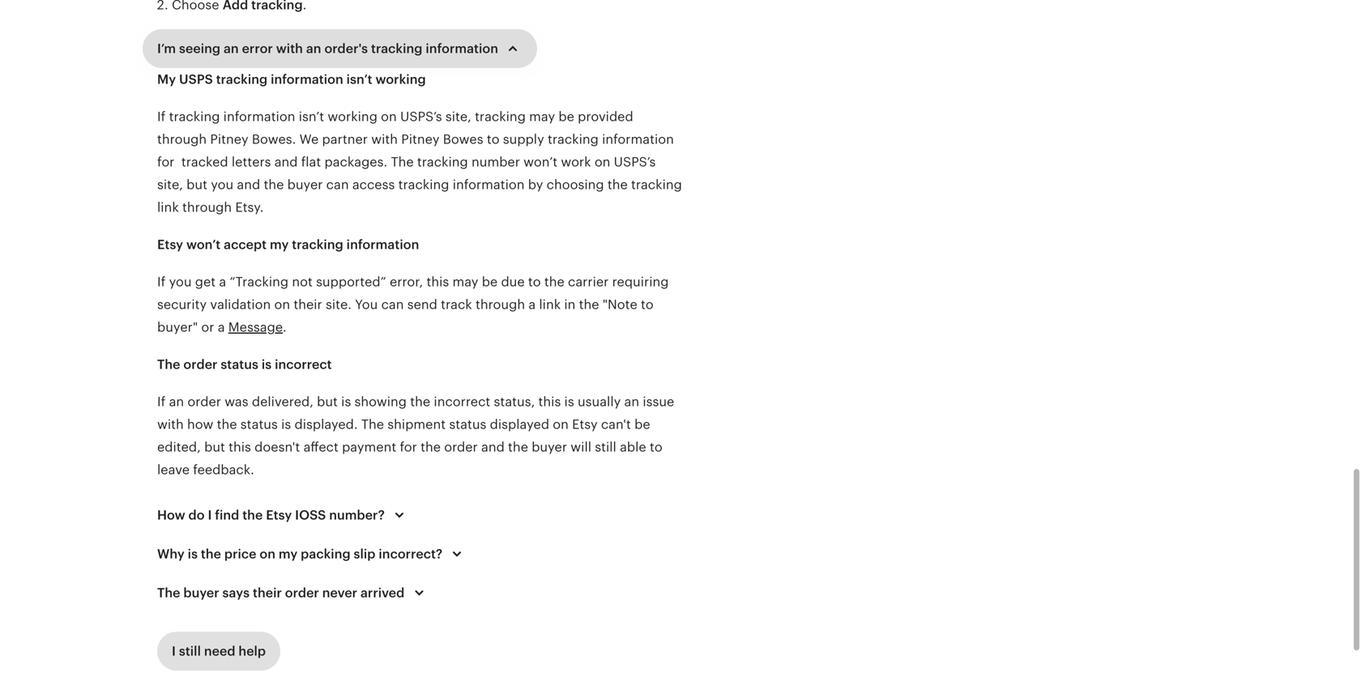 Task type: describe. For each thing, give the bounding box(es) containing it.
supply
[[503, 132, 544, 147]]

may for this
[[452, 275, 478, 289]]

i'm seeing an error with an order's tracking information button
[[143, 29, 537, 68]]

incorrect inside if an order was delivered, but is showing the incorrect status, this is usually an issue with how the status is displayed. the shipment status displayed on etsy can't be edited, but this doesn't affect payment for the order and the buyer will still able to leave feedback.
[[434, 395, 490, 409]]

get
[[195, 275, 216, 289]]

be for due
[[482, 275, 498, 289]]

on right work
[[595, 155, 610, 169]]

showing
[[355, 395, 407, 409]]

on inside dropdown button
[[260, 547, 276, 562]]

says
[[222, 586, 250, 600]]

order inside dropdown button
[[285, 586, 319, 600]]

be inside if an order was delivered, but is showing the incorrect status, this is usually an issue with how the status is displayed. the shipment status displayed on etsy can't be edited, but this doesn't affect payment for the order and the buyer will still able to leave feedback.
[[635, 417, 650, 432]]

1 horizontal spatial isn't
[[346, 72, 372, 87]]

with inside if an order was delivered, but is showing the incorrect status, this is usually an issue with how the status is displayed. the shipment status displayed on etsy can't be edited, but this doesn't affect payment for the order and the buyer will still able to leave feedback.
[[157, 417, 184, 432]]

link inside if tracking information isn't working on usps's site, tracking may be provided through pitney bowes. we partner with pitney bowes to supply tracking information for  tracked letters and flat packages. the tracking number won't work on usps's site, but you and the buyer can access tracking information by choosing the tracking link through etsy.
[[157, 200, 179, 215]]

track
[[441, 297, 472, 312]]

buyer"
[[157, 320, 198, 335]]

access
[[352, 177, 395, 192]]

not
[[292, 275, 313, 289]]

payment
[[342, 440, 396, 455]]

message link
[[228, 320, 283, 335]]

the up in
[[544, 275, 565, 289]]

bowes.
[[252, 132, 296, 147]]

error
[[242, 41, 273, 56]]

will
[[571, 440, 592, 455]]

is up displayed. at left bottom
[[341, 395, 351, 409]]

my usps tracking information isn't working
[[157, 72, 426, 87]]

to right due
[[528, 275, 541, 289]]

the right choosing
[[608, 177, 628, 192]]

in
[[564, 297, 576, 312]]

doesn't
[[255, 440, 300, 455]]

etsy inside if an order was delivered, but is showing the incorrect status, this is usually an issue with how the status is displayed. the shipment status displayed on etsy can't be edited, but this doesn't affect payment for the order and the buyer will still able to leave feedback.
[[572, 417, 598, 432]]

i still need help link
[[157, 632, 280, 671]]

buyer for and
[[287, 177, 323, 192]]

how do i find the etsy ioss number?
[[157, 508, 385, 523]]

1 pitney from the left
[[210, 132, 248, 147]]

this inside if you get a "tracking not supported" error, this may be due to the carrier requiring security validation on their site. you can send track through a link in the "note to buyer" or a
[[427, 275, 449, 289]]

delivered,
[[252, 395, 313, 409]]

on inside if you get a "tracking not supported" error, this may be due to the carrier requiring security validation on their site. you can send track through a link in the "note to buyer" or a
[[274, 297, 290, 312]]

packages.
[[325, 155, 387, 169]]

why is the price on my packing slip incorrect? button
[[143, 535, 481, 574]]

to down requiring
[[641, 297, 654, 312]]

etsy won't accept my tracking information
[[157, 237, 419, 252]]

bowes
[[443, 132, 483, 147]]

0 horizontal spatial site,
[[157, 177, 183, 192]]

never
[[322, 586, 357, 600]]

tracked
[[181, 155, 228, 169]]

but inside if tracking information isn't working on usps's site, tracking may be provided through pitney bowes. we partner with pitney bowes to supply tracking information for  tracked letters and flat packages. the tracking number won't work on usps's site, but you and the buyer can access tracking information by choosing the tracking link through etsy.
[[186, 177, 207, 192]]

you inside if tracking information isn't working on usps's site, tracking may be provided through pitney bowes. we partner with pitney bowes to supply tracking information for  tracked letters and flat packages. the tracking number won't work on usps's site, but you and the buyer can access tracking information by choosing the tracking link through etsy.
[[211, 177, 233, 192]]

0 vertical spatial incorrect
[[275, 357, 332, 372]]

supported"
[[316, 275, 386, 289]]

won't inside if tracking information isn't working on usps's site, tracking may be provided through pitney bowes. we partner with pitney bowes to supply tracking information for  tracked letters and flat packages. the tracking number won't work on usps's site, but you and the buyer can access tracking information by choosing the tracking link through etsy.
[[524, 155, 558, 169]]

affect
[[304, 440, 339, 455]]

on inside if an order was delivered, but is showing the incorrect status, this is usually an issue with how the status is displayed. the shipment status displayed on etsy can't be edited, but this doesn't affect payment for the order and the buyer will still able to leave feedback.
[[553, 417, 569, 432]]

carrier
[[568, 275, 609, 289]]

partner
[[322, 132, 368, 147]]

security
[[157, 297, 207, 312]]

the right for
[[421, 440, 441, 455]]

by
[[528, 177, 543, 192]]

order down or
[[183, 357, 218, 372]]

edited,
[[157, 440, 201, 455]]

is left usually
[[564, 395, 574, 409]]

with inside dropdown button
[[276, 41, 303, 56]]

the inside dropdown button
[[157, 586, 180, 600]]

send
[[407, 297, 437, 312]]

0 horizontal spatial this
[[229, 440, 251, 455]]

working inside if tracking information isn't working on usps's site, tracking may be provided through pitney bowes. we partner with pitney bowes to supply tracking information for  tracked letters and flat packages. the tracking number won't work on usps's site, but you and the buyer can access tracking information by choosing the tracking link through etsy.
[[328, 109, 378, 124]]

you
[[355, 297, 378, 312]]

2 vertical spatial a
[[218, 320, 225, 335]]

requiring
[[612, 275, 669, 289]]

an up edited,
[[169, 395, 184, 409]]

help
[[239, 644, 266, 659]]

i'm
[[157, 41, 176, 56]]

for
[[400, 440, 417, 455]]

number?
[[329, 508, 385, 523]]

validation
[[210, 297, 271, 312]]

packing
[[301, 547, 351, 562]]

number
[[472, 155, 520, 169]]

displayed
[[490, 417, 549, 432]]

my
[[157, 72, 176, 87]]

on up packages.
[[381, 109, 397, 124]]

flat
[[301, 155, 321, 169]]

0 vertical spatial through
[[157, 132, 207, 147]]

slip
[[354, 547, 376, 562]]

order down shipment
[[444, 440, 478, 455]]

tracking inside i'm seeing an error with an order's tracking information dropdown button
[[371, 41, 423, 56]]

.
[[283, 320, 287, 335]]

i inside i still need help link
[[172, 644, 176, 659]]

if tracking information isn't working on usps's site, tracking may be provided through pitney bowes. we partner with pitney bowes to supply tracking information for  tracked letters and flat packages. the tracking number won't work on usps's site, but you and the buyer can access tracking information by choosing the tracking link through etsy.
[[157, 109, 682, 215]]

ioss
[[295, 508, 326, 523]]

is down message .
[[262, 357, 272, 372]]

etsy.
[[235, 200, 264, 215]]

status up doesn't
[[240, 417, 278, 432]]

1 horizontal spatial usps's
[[614, 155, 656, 169]]

"tracking
[[230, 275, 289, 289]]

the down was on the left of page
[[217, 417, 237, 432]]

0 horizontal spatial won't
[[186, 237, 221, 252]]

how do i find the etsy ioss number? button
[[143, 496, 424, 535]]

provided
[[578, 109, 633, 124]]

can't
[[601, 417, 631, 432]]

status up was on the left of page
[[221, 357, 258, 372]]

0 vertical spatial usps's
[[400, 109, 442, 124]]

1 vertical spatial but
[[317, 395, 338, 409]]

need
[[204, 644, 235, 659]]

0 vertical spatial and
[[274, 155, 298, 169]]

leave
[[157, 463, 190, 477]]

may for tracking
[[529, 109, 555, 124]]

is down delivered,
[[281, 417, 291, 432]]

we
[[299, 132, 319, 147]]

"note
[[603, 297, 638, 312]]

0 vertical spatial my
[[270, 237, 289, 252]]

1 vertical spatial through
[[182, 200, 232, 215]]

status right shipment
[[449, 417, 486, 432]]

the inside if an order was delivered, but is showing the incorrect status, this is usually an issue with how the status is displayed. the shipment status displayed on etsy can't be edited, but this doesn't affect payment for the order and the buyer will still able to leave feedback.
[[361, 417, 384, 432]]

can inside if tracking information isn't working on usps's site, tracking may be provided through pitney bowes. we partner with pitney bowes to supply tracking information for  tracked letters and flat packages. the tracking number won't work on usps's site, but you and the buyer can access tracking information by choosing the tracking link through etsy.
[[326, 177, 349, 192]]

usually
[[578, 395, 621, 409]]

etsy inside dropdown button
[[266, 508, 292, 523]]



Task type: vqa. For each thing, say whether or not it's contained in the screenshot.
the bottom listings.
no



Task type: locate. For each thing, give the bounding box(es) containing it.
the inside dropdown button
[[242, 508, 263, 523]]

the order status is incorrect
[[157, 357, 332, 372]]

error,
[[390, 275, 423, 289]]

a right get on the top of page
[[219, 275, 226, 289]]

i
[[208, 508, 212, 523], [172, 644, 176, 659]]

this up feedback. at bottom
[[229, 440, 251, 455]]

to up number
[[487, 132, 500, 147]]

issue
[[643, 395, 674, 409]]

and down "displayed"
[[481, 440, 505, 455]]

and up 'etsy.'
[[237, 177, 260, 192]]

my inside dropdown button
[[279, 547, 298, 562]]

to inside if an order was delivered, but is showing the incorrect status, this is usually an issue with how the status is displayed. the shipment status displayed on etsy can't be edited, but this doesn't affect payment for the order and the buyer will still able to leave feedback.
[[650, 440, 663, 455]]

0 horizontal spatial buyer
[[183, 586, 219, 600]]

buyer
[[287, 177, 323, 192], [532, 440, 567, 455], [183, 586, 219, 600]]

1 vertical spatial working
[[328, 109, 378, 124]]

their inside dropdown button
[[253, 586, 282, 600]]

shipment
[[388, 417, 446, 432]]

on right price
[[260, 547, 276, 562]]

2 horizontal spatial be
[[635, 417, 650, 432]]

site.
[[326, 297, 352, 312]]

still
[[595, 440, 616, 455], [179, 644, 201, 659]]

seeing
[[179, 41, 220, 56]]

you inside if you get a "tracking not supported" error, this may be due to the carrier requiring security validation on their site. you can send track through a link in the "note to buyer" or a
[[169, 275, 192, 289]]

working
[[376, 72, 426, 87], [328, 109, 378, 124]]

0 vertical spatial be
[[559, 109, 574, 124]]

still right will
[[595, 440, 616, 455]]

buyer for on
[[532, 440, 567, 455]]

1 vertical spatial a
[[529, 297, 536, 312]]

2 vertical spatial this
[[229, 440, 251, 455]]

be left due
[[482, 275, 498, 289]]

a
[[219, 275, 226, 289], [529, 297, 536, 312], [218, 320, 225, 335]]

etsy up security at the left
[[157, 237, 183, 252]]

be
[[559, 109, 574, 124], [482, 275, 498, 289], [635, 417, 650, 432]]

etsy left ioss
[[266, 508, 292, 523]]

pitney up "letters"
[[210, 132, 248, 147]]

the left price
[[201, 547, 221, 562]]

0 horizontal spatial etsy
[[157, 237, 183, 252]]

site, down tracked
[[157, 177, 183, 192]]

due
[[501, 275, 525, 289]]

choosing
[[547, 177, 604, 192]]

incorrect?
[[379, 547, 443, 562]]

1 vertical spatial may
[[452, 275, 478, 289]]

price
[[224, 547, 256, 562]]

1 vertical spatial and
[[237, 177, 260, 192]]

1 vertical spatial my
[[279, 547, 298, 562]]

the down buyer"
[[157, 357, 180, 372]]

accept
[[224, 237, 267, 252]]

their right says
[[253, 586, 282, 600]]

with inside if tracking information isn't working on usps's site, tracking may be provided through pitney bowes. we partner with pitney bowes to supply tracking information for  tracked letters and flat packages. the tracking number won't work on usps's site, but you and the buyer can access tracking information by choosing the tracking link through etsy.
[[371, 132, 398, 147]]

1 horizontal spatial still
[[595, 440, 616, 455]]

1 horizontal spatial buyer
[[287, 177, 323, 192]]

etsy up will
[[572, 417, 598, 432]]

1 vertical spatial with
[[371, 132, 398, 147]]

2 vertical spatial with
[[157, 417, 184, 432]]

be inside if you get a "tracking not supported" error, this may be due to the carrier requiring security validation on their site. you can send track through a link in the "note to buyer" or a
[[482, 275, 498, 289]]

0 vertical spatial isn't
[[346, 72, 372, 87]]

still inside if an order was delivered, but is showing the incorrect status, this is usually an issue with how the status is displayed. the shipment status displayed on etsy can't be edited, but this doesn't affect payment for the order and the buyer will still able to leave feedback.
[[595, 440, 616, 455]]

1 vertical spatial be
[[482, 275, 498, 289]]

and left flat
[[274, 155, 298, 169]]

i inside how do i find the etsy ioss number? dropdown button
[[208, 508, 212, 523]]

2 vertical spatial if
[[157, 395, 166, 409]]

2 vertical spatial be
[[635, 417, 650, 432]]

2 horizontal spatial etsy
[[572, 417, 598, 432]]

why
[[157, 547, 185, 562]]

0 horizontal spatial may
[[452, 275, 478, 289]]

0 vertical spatial won't
[[524, 155, 558, 169]]

if for if tracking information isn't working on usps's site, tracking may be provided through pitney bowes. we partner with pitney bowes to supply tracking information for  tracked letters and flat packages. the tracking number won't work on usps's site, but you and the buyer can access tracking information by choosing the tracking link through etsy.
[[157, 109, 166, 124]]

displayed.
[[295, 417, 358, 432]]

2 pitney from the left
[[401, 132, 440, 147]]

site,
[[446, 109, 471, 124], [157, 177, 183, 192]]

order's
[[324, 41, 368, 56]]

the down "letters"
[[264, 177, 284, 192]]

1 vertical spatial incorrect
[[434, 395, 490, 409]]

1 horizontal spatial be
[[559, 109, 574, 124]]

still left need
[[179, 644, 201, 659]]

if up security at the left
[[157, 275, 166, 289]]

if an order was delivered, but is showing the incorrect status, this is usually an issue with how the status is displayed. the shipment status displayed on etsy can't be edited, but this doesn't affect payment for the order and the buyer will still able to leave feedback.
[[157, 395, 674, 477]]

if you get a "tracking not supported" error, this may be due to the carrier requiring security validation on their site. you can send track through a link in the "note to buyer" or a
[[157, 275, 669, 335]]

0 horizontal spatial with
[[157, 417, 184, 432]]

0 horizontal spatial be
[[482, 275, 498, 289]]

usps's
[[400, 109, 442, 124], [614, 155, 656, 169]]

1 vertical spatial if
[[157, 275, 166, 289]]

won't up get on the top of page
[[186, 237, 221, 252]]

on
[[381, 109, 397, 124], [595, 155, 610, 169], [274, 297, 290, 312], [553, 417, 569, 432], [260, 547, 276, 562]]

order
[[183, 357, 218, 372], [188, 395, 221, 409], [444, 440, 478, 455], [285, 586, 319, 600]]

if for if an order was delivered, but is showing the incorrect status, this is usually an issue with how the status is displayed. the shipment status displayed on etsy can't be edited, but this doesn't affect payment for the order and the buyer will still able to leave feedback.
[[157, 395, 166, 409]]

if up edited,
[[157, 395, 166, 409]]

1 horizontal spatial with
[[276, 41, 303, 56]]

1 vertical spatial usps's
[[614, 155, 656, 169]]

1 horizontal spatial this
[[427, 275, 449, 289]]

1 horizontal spatial you
[[211, 177, 233, 192]]

and
[[274, 155, 298, 169], [237, 177, 260, 192], [481, 440, 505, 455]]

1 vertical spatial their
[[253, 586, 282, 600]]

1 horizontal spatial etsy
[[266, 508, 292, 523]]

link inside if you get a "tracking not supported" error, this may be due to the carrier requiring security validation on their site. you can send track through a link in the "note to buyer" or a
[[539, 297, 561, 312]]

if for if you get a "tracking not supported" error, this may be due to the carrier requiring security validation on their site. you can send track through a link in the "note to buyer" or a
[[157, 275, 166, 289]]

able
[[620, 440, 646, 455]]

my
[[270, 237, 289, 252], [279, 547, 298, 562]]

information inside dropdown button
[[426, 41, 498, 56]]

with up packages.
[[371, 132, 398, 147]]

0 vertical spatial you
[[211, 177, 233, 192]]

2 vertical spatial but
[[204, 440, 225, 455]]

i'm seeing an error with an order's tracking information
[[157, 41, 498, 56]]

with
[[276, 41, 303, 56], [371, 132, 398, 147], [157, 417, 184, 432]]

i right do at the left of page
[[208, 508, 212, 523]]

2 vertical spatial and
[[481, 440, 505, 455]]

do
[[188, 508, 205, 523]]

0 vertical spatial this
[[427, 275, 449, 289]]

etsy
[[157, 237, 183, 252], [572, 417, 598, 432], [266, 508, 292, 523]]

arrived
[[361, 586, 405, 600]]

a right or
[[218, 320, 225, 335]]

be up able
[[635, 417, 650, 432]]

can down packages.
[[326, 177, 349, 192]]

on up the .
[[274, 297, 290, 312]]

1 horizontal spatial i
[[208, 508, 212, 523]]

the
[[264, 177, 284, 192], [608, 177, 628, 192], [544, 275, 565, 289], [579, 297, 599, 312], [410, 395, 430, 409], [217, 417, 237, 432], [421, 440, 441, 455], [508, 440, 528, 455], [242, 508, 263, 523], [201, 547, 221, 562]]

if inside if tracking information isn't working on usps's site, tracking may be provided through pitney bowes. we partner with pitney bowes to supply tracking information for  tracked letters and flat packages. the tracking number won't work on usps's site, but you and the buyer can access tracking information by choosing the tracking link through etsy.
[[157, 109, 166, 124]]

2 vertical spatial through
[[476, 297, 525, 312]]

link
[[157, 200, 179, 215], [539, 297, 561, 312]]

0 vertical spatial may
[[529, 109, 555, 124]]

i still need help
[[172, 644, 266, 659]]

incorrect up shipment
[[434, 395, 490, 409]]

the up access
[[391, 155, 414, 169]]

2 if from the top
[[157, 275, 166, 289]]

0 horizontal spatial their
[[253, 586, 282, 600]]

1 vertical spatial isn't
[[299, 109, 324, 124]]

0 horizontal spatial can
[[326, 177, 349, 192]]

the inside dropdown button
[[201, 547, 221, 562]]

message
[[228, 320, 283, 335]]

may inside if you get a "tracking not supported" error, this may be due to the carrier requiring security validation on their site. you can send track through a link in the "note to buyer" or a
[[452, 275, 478, 289]]

1 vertical spatial this
[[538, 395, 561, 409]]

may inside if tracking information isn't working on usps's site, tracking may be provided through pitney bowes. we partner with pitney bowes to supply tracking information for  tracked letters and flat packages. the tracking number won't work on usps's site, but you and the buyer can access tracking information by choosing the tracking link through etsy.
[[529, 109, 555, 124]]

may up track
[[452, 275, 478, 289]]

0 horizontal spatial usps's
[[400, 109, 442, 124]]

on right "displayed"
[[553, 417, 569, 432]]

1 horizontal spatial link
[[539, 297, 561, 312]]

can
[[326, 177, 349, 192], [381, 297, 404, 312]]

the right in
[[579, 297, 599, 312]]

you down tracked
[[211, 177, 233, 192]]

1 horizontal spatial and
[[274, 155, 298, 169]]

status,
[[494, 395, 535, 409]]

0 horizontal spatial isn't
[[299, 109, 324, 124]]

0 horizontal spatial incorrect
[[275, 357, 332, 372]]

1 vertical spatial can
[[381, 297, 404, 312]]

0 horizontal spatial i
[[172, 644, 176, 659]]

1 horizontal spatial site,
[[446, 109, 471, 124]]

1 vertical spatial i
[[172, 644, 176, 659]]

but up displayed. at left bottom
[[317, 395, 338, 409]]

you up security at the left
[[169, 275, 192, 289]]

1 horizontal spatial may
[[529, 109, 555, 124]]

0 vertical spatial link
[[157, 200, 179, 215]]

won't up by in the top left of the page
[[524, 155, 558, 169]]

but up feedback. at bottom
[[204, 440, 225, 455]]

if inside if you get a "tracking not supported" error, this may be due to the carrier requiring security validation on their site. you can send track through a link in the "note to buyer" or a
[[157, 275, 166, 289]]

their
[[294, 297, 322, 312], [253, 586, 282, 600]]

3 if from the top
[[157, 395, 166, 409]]

i left need
[[172, 644, 176, 659]]

0 horizontal spatial still
[[179, 644, 201, 659]]

0 vertical spatial etsy
[[157, 237, 183, 252]]

message .
[[228, 320, 287, 335]]

the up payment
[[361, 417, 384, 432]]

through up tracked
[[157, 132, 207, 147]]

a left in
[[529, 297, 536, 312]]

is inside dropdown button
[[188, 547, 198, 562]]

0 vertical spatial a
[[219, 275, 226, 289]]

you
[[211, 177, 233, 192], [169, 275, 192, 289]]

0 vertical spatial with
[[276, 41, 303, 56]]

and for isn't
[[237, 177, 260, 192]]

1 if from the top
[[157, 109, 166, 124]]

1 vertical spatial won't
[[186, 237, 221, 252]]

isn't down order's
[[346, 72, 372, 87]]

1 horizontal spatial incorrect
[[434, 395, 490, 409]]

tracking
[[371, 41, 423, 56], [216, 72, 268, 87], [169, 109, 220, 124], [475, 109, 526, 124], [548, 132, 599, 147], [417, 155, 468, 169], [398, 177, 449, 192], [631, 177, 682, 192], [292, 237, 343, 252]]

1 vertical spatial buyer
[[532, 440, 567, 455]]

the buyer says their order never arrived
[[157, 586, 405, 600]]

incorrect down the .
[[275, 357, 332, 372]]

this up send
[[427, 275, 449, 289]]

usps
[[179, 72, 213, 87]]

may up supply
[[529, 109, 555, 124]]

how
[[187, 417, 213, 432]]

be inside if tracking information isn't working on usps's site, tracking may be provided through pitney bowes. we partner with pitney bowes to supply tracking information for  tracked letters and flat packages. the tracking number won't work on usps's site, but you and the buyer can access tracking information by choosing the tracking link through etsy.
[[559, 109, 574, 124]]

their inside if you get a "tracking not supported" error, this may be due to the carrier requiring security validation on their site. you can send track through a link in the "note to buyer" or a
[[294, 297, 322, 312]]

an
[[224, 41, 239, 56], [306, 41, 321, 56], [169, 395, 184, 409], [624, 395, 639, 409]]

0 vertical spatial buyer
[[287, 177, 323, 192]]

this right 'status,'
[[538, 395, 561, 409]]

the
[[391, 155, 414, 169], [157, 357, 180, 372], [361, 417, 384, 432], [157, 586, 180, 600]]

0 vertical spatial working
[[376, 72, 426, 87]]

1 vertical spatial still
[[179, 644, 201, 659]]

if down my
[[157, 109, 166, 124]]

the inside if tracking information isn't working on usps's site, tracking may be provided through pitney bowes. we partner with pitney bowes to supply tracking information for  tracked letters and flat packages. the tracking number won't work on usps's site, but you and the buyer can access tracking information by choosing the tracking link through etsy.
[[391, 155, 414, 169]]

if inside if an order was delivered, but is showing the incorrect status, this is usually an issue with how the status is displayed. the shipment status displayed on etsy can't be edited, but this doesn't affect payment for the order and the buyer will still able to leave feedback.
[[157, 395, 166, 409]]

0 horizontal spatial and
[[237, 177, 260, 192]]

buyer left will
[[532, 440, 567, 455]]

and for was
[[481, 440, 505, 455]]

if
[[157, 109, 166, 124], [157, 275, 166, 289], [157, 395, 166, 409]]

through inside if you get a "tracking not supported" error, this may be due to the carrier requiring security validation on their site. you can send track through a link in the "note to buyer" or a
[[476, 297, 525, 312]]

0 horizontal spatial pitney
[[210, 132, 248, 147]]

but down tracked
[[186, 177, 207, 192]]

1 vertical spatial etsy
[[572, 417, 598, 432]]

1 horizontal spatial won't
[[524, 155, 558, 169]]

the down "displayed"
[[508, 440, 528, 455]]

0 vertical spatial i
[[208, 508, 212, 523]]

feedback.
[[193, 463, 254, 477]]

1 horizontal spatial their
[[294, 297, 322, 312]]

work
[[561, 155, 591, 169]]

be left provided on the top left of the page
[[559, 109, 574, 124]]

the buyer says their order never arrived button
[[143, 574, 443, 613]]

1 horizontal spatial can
[[381, 297, 404, 312]]

an left issue at bottom
[[624, 395, 639, 409]]

0 vertical spatial can
[[326, 177, 349, 192]]

an left error
[[224, 41, 239, 56]]

2 horizontal spatial with
[[371, 132, 398, 147]]

site, up bowes
[[446, 109, 471, 124]]

can right the you
[[381, 297, 404, 312]]

with up my usps tracking information isn't working
[[276, 41, 303, 56]]

my left packing
[[279, 547, 298, 562]]

pitney left bowes
[[401, 132, 440, 147]]

through down due
[[476, 297, 525, 312]]

isn't
[[346, 72, 372, 87], [299, 109, 324, 124]]

their down 'not'
[[294, 297, 322, 312]]

pitney
[[210, 132, 248, 147], [401, 132, 440, 147]]

2 horizontal spatial and
[[481, 440, 505, 455]]

working up the partner on the left top of page
[[328, 109, 378, 124]]

order up how
[[188, 395, 221, 409]]

with up edited,
[[157, 417, 184, 432]]

the up shipment
[[410, 395, 430, 409]]

an left order's
[[306, 41, 321, 56]]

letters
[[232, 155, 271, 169]]

information
[[426, 41, 498, 56], [271, 72, 343, 87], [223, 109, 295, 124], [602, 132, 674, 147], [453, 177, 525, 192], [347, 237, 419, 252]]

0 vertical spatial still
[[595, 440, 616, 455]]

2 horizontal spatial this
[[538, 395, 561, 409]]

find
[[215, 508, 239, 523]]

buyer inside if tracking information isn't working on usps's site, tracking may be provided through pitney bowes. we partner with pitney bowes to supply tracking information for  tracked letters and flat packages. the tracking number won't work on usps's site, but you and the buyer can access tracking information by choosing the tracking link through etsy.
[[287, 177, 323, 192]]

why is the price on my packing slip incorrect?
[[157, 547, 443, 562]]

0 horizontal spatial you
[[169, 275, 192, 289]]

was
[[225, 395, 248, 409]]

be for provided
[[559, 109, 574, 124]]

to inside if tracking information isn't working on usps's site, tracking may be provided through pitney bowes. we partner with pitney bowes to supply tracking information for  tracked letters and flat packages. the tracking number won't work on usps's site, but you and the buyer can access tracking information by choosing the tracking link through etsy.
[[487, 132, 500, 147]]

0 vertical spatial site,
[[446, 109, 471, 124]]

0 horizontal spatial link
[[157, 200, 179, 215]]

buyer down flat
[[287, 177, 323, 192]]

working down i'm seeing an error with an order's tracking information dropdown button
[[376, 72, 426, 87]]

can inside if you get a "tracking not supported" error, this may be due to the carrier requiring security validation on their site. you can send track through a link in the "note to buyer" or a
[[381, 297, 404, 312]]

0 vertical spatial but
[[186, 177, 207, 192]]

1 horizontal spatial pitney
[[401, 132, 440, 147]]

1 vertical spatial you
[[169, 275, 192, 289]]

is right why
[[188, 547, 198, 562]]

the right find
[[242, 508, 263, 523]]

isn't inside if tracking information isn't working on usps's site, tracking may be provided through pitney bowes. we partner with pitney bowes to supply tracking information for  tracked letters and flat packages. the tracking number won't work on usps's site, but you and the buyer can access tracking information by choosing the tracking link through etsy.
[[299, 109, 324, 124]]

1 vertical spatial site,
[[157, 177, 183, 192]]

isn't up we
[[299, 109, 324, 124]]

the down why
[[157, 586, 180, 600]]

buyer inside dropdown button
[[183, 586, 219, 600]]

or
[[201, 320, 214, 335]]

2 vertical spatial buyer
[[183, 586, 219, 600]]

to right able
[[650, 440, 663, 455]]

buyer inside if an order was delivered, but is showing the incorrect status, this is usually an issue with how the status is displayed. the shipment status displayed on etsy can't be edited, but this doesn't affect payment for the order and the buyer will still able to leave feedback.
[[532, 440, 567, 455]]

how
[[157, 508, 185, 523]]

through
[[157, 132, 207, 147], [182, 200, 232, 215], [476, 297, 525, 312]]

won't
[[524, 155, 558, 169], [186, 237, 221, 252]]

through left 'etsy.'
[[182, 200, 232, 215]]

order left never
[[285, 586, 319, 600]]

0 vertical spatial if
[[157, 109, 166, 124]]

my right accept
[[270, 237, 289, 252]]

2 horizontal spatial buyer
[[532, 440, 567, 455]]

and inside if an order was delivered, but is showing the incorrect status, this is usually an issue with how the status is displayed. the shipment status displayed on etsy can't be edited, but this doesn't affect payment for the order and the buyer will still able to leave feedback.
[[481, 440, 505, 455]]

2 vertical spatial etsy
[[266, 508, 292, 523]]

buyer left says
[[183, 586, 219, 600]]



